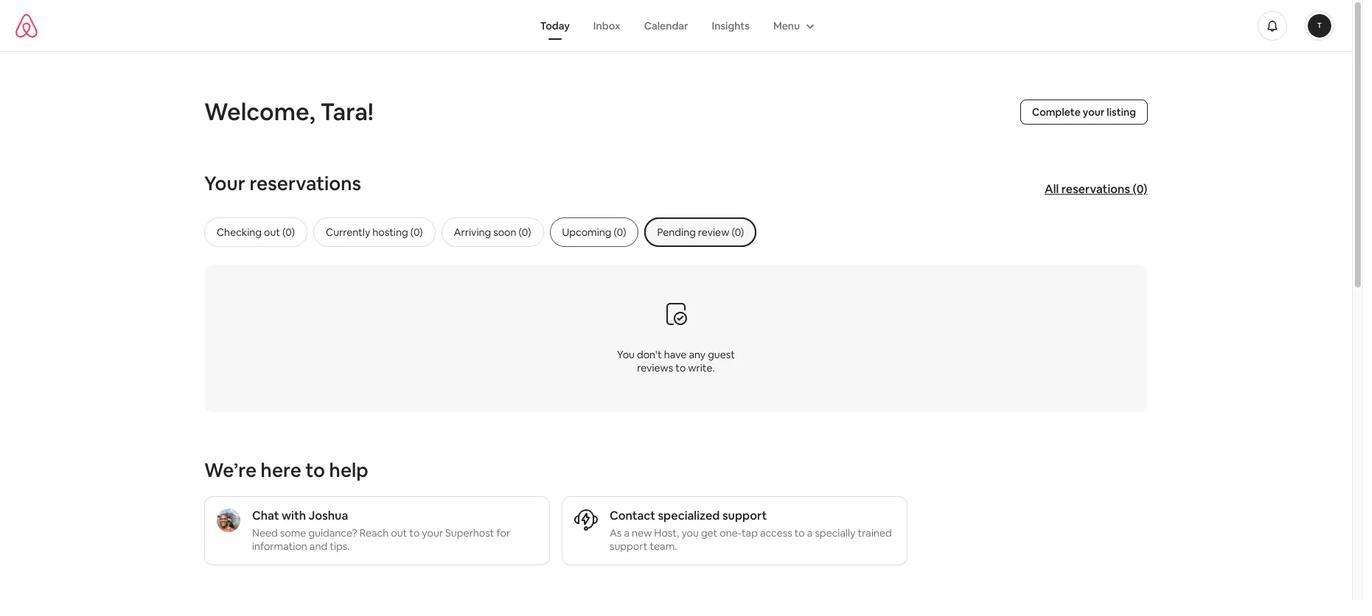 Task type: vqa. For each thing, say whether or not it's contained in the screenshot.
the arriving
yes



Task type: locate. For each thing, give the bounding box(es) containing it.
reach
[[360, 527, 389, 540]]

1 vertical spatial (0)
[[614, 226, 627, 239]]

support
[[723, 508, 767, 524]]

to left help
[[306, 458, 325, 483]]

all reservations (0) link
[[1038, 174, 1156, 204]]

reservations up out (0)
[[250, 171, 361, 196]]

1 vertical spatial your
[[422, 527, 443, 540]]

0 horizontal spatial your
[[422, 527, 443, 540]]

a left specially
[[808, 527, 813, 540]]

a
[[624, 527, 630, 540], [808, 527, 813, 540]]

out (0)
[[264, 226, 295, 239]]

contact specialized support as a new host, you get one-tap access to a specially trained support team.
[[610, 508, 892, 553]]

menu
[[774, 19, 801, 32]]

a right as at the left of the page
[[624, 527, 630, 540]]

0 vertical spatial your
[[1083, 105, 1105, 119]]

arriving
[[454, 226, 491, 239]]

your reservations
[[204, 171, 361, 196]]

pending
[[658, 226, 696, 239]]

0 horizontal spatial a
[[624, 527, 630, 540]]

contact
[[610, 508, 656, 524]]

1 horizontal spatial a
[[808, 527, 813, 540]]

superhost
[[446, 527, 494, 540]]

your
[[1083, 105, 1105, 119], [422, 527, 443, 540]]

inbox
[[594, 19, 621, 32]]

to right access
[[795, 527, 805, 540]]

1 horizontal spatial reservations
[[1062, 181, 1131, 197]]

listing
[[1107, 105, 1137, 119]]

0 horizontal spatial to
[[306, 458, 325, 483]]

0 horizontal spatial reservations
[[250, 171, 361, 196]]

out
[[391, 527, 407, 540]]

host,
[[655, 527, 680, 540]]

reservations right all
[[1062, 181, 1131, 197]]

all reservations (0)
[[1046, 181, 1149, 197]]

1 horizontal spatial (0)
[[1134, 181, 1149, 197]]

get
[[701, 527, 718, 540]]

(0)
[[1134, 181, 1149, 197], [614, 226, 627, 239]]

tara!
[[321, 97, 374, 127]]

help
[[329, 458, 369, 483]]

0 horizontal spatial (0)
[[614, 226, 627, 239]]

0 vertical spatial (0)
[[1134, 181, 1149, 197]]

complete your listing
[[1033, 105, 1137, 119]]

you
[[682, 527, 699, 540]]

specialized
[[658, 508, 720, 524]]

guidance?
[[309, 527, 357, 540]]

for
[[497, 527, 511, 540]]

1 horizontal spatial to
[[410, 527, 420, 540]]

1 horizontal spatial your
[[1083, 105, 1105, 119]]

welcome,
[[204, 97, 316, 127]]

2 horizontal spatial to
[[795, 527, 805, 540]]

to inside contact specialized support as a new host, you get one-tap access to a specially trained support team.
[[795, 527, 805, 540]]

upcoming (0)
[[562, 226, 627, 239]]

hosting (0)
[[373, 226, 423, 239]]

to
[[306, 458, 325, 483], [410, 527, 420, 540], [795, 527, 805, 540]]

your right out
[[422, 527, 443, 540]]

and tips.
[[310, 540, 350, 553]]

your left listing
[[1083, 105, 1105, 119]]

complete your listing link
[[1021, 100, 1149, 125]]

reservations
[[250, 171, 361, 196], [1062, 181, 1131, 197]]

to right out
[[410, 527, 420, 540]]

all
[[1046, 181, 1060, 197]]

calendar link
[[633, 11, 700, 39]]



Task type: describe. For each thing, give the bounding box(es) containing it.
today link
[[529, 11, 582, 39]]

we're here to help
[[204, 458, 369, 483]]

reservations for your
[[250, 171, 361, 196]]

with
[[282, 508, 306, 524]]

access
[[760, 527, 793, 540]]

reservation filters group
[[204, 218, 1178, 247]]

we're
[[204, 458, 257, 483]]

some
[[280, 527, 306, 540]]

information
[[252, 540, 307, 553]]

(0) inside reservation filters group
[[614, 226, 627, 239]]

need
[[252, 527, 278, 540]]

don't
[[637, 348, 662, 361]]

review (0)
[[698, 226, 745, 239]]

currently
[[326, 226, 370, 239]]

complete
[[1033, 105, 1081, 119]]

specially
[[815, 527, 856, 540]]

your inside the chat with joshua need some guidance? reach out to your superhost for information and tips.
[[422, 527, 443, 540]]

main navigation menu image
[[1309, 14, 1332, 37]]

to write.
[[676, 361, 715, 374]]

as
[[610, 527, 622, 540]]

arriving soon (0)
[[454, 226, 532, 239]]

your
[[204, 171, 246, 196]]

reviews
[[638, 361, 674, 374]]

upcoming
[[562, 226, 612, 239]]

reservations for all
[[1062, 181, 1131, 197]]

chat
[[252, 508, 279, 524]]

1 a from the left
[[624, 527, 630, 540]]

checking out (0)
[[217, 226, 295, 239]]

insights
[[712, 19, 750, 32]]

insights link
[[700, 11, 762, 39]]

to inside the chat with joshua need some guidance? reach out to your superhost for information and tips.
[[410, 527, 420, 540]]

calendar
[[644, 19, 689, 32]]

new
[[632, 527, 652, 540]]

menu button
[[762, 11, 824, 39]]

have
[[664, 348, 687, 361]]

tap
[[742, 527, 758, 540]]

checking
[[217, 226, 262, 239]]

chat with joshua need some guidance? reach out to your superhost for information and tips.
[[252, 508, 511, 553]]

you don't have any guest reviews to write.
[[617, 348, 735, 374]]

guest
[[708, 348, 735, 361]]

inbox link
[[582, 11, 633, 39]]

today
[[540, 19, 570, 32]]

soon (0)
[[494, 226, 532, 239]]

pending review (0)
[[658, 226, 745, 239]]

joshua
[[309, 508, 348, 524]]

your inside 'link'
[[1083, 105, 1105, 119]]

any
[[689, 348, 706, 361]]

welcome, tara!
[[204, 97, 374, 127]]

support team.
[[610, 540, 678, 553]]

2 a from the left
[[808, 527, 813, 540]]

currently hosting (0)
[[326, 226, 423, 239]]

you
[[617, 348, 635, 361]]

trained
[[858, 527, 892, 540]]

one-
[[720, 527, 742, 540]]

here
[[261, 458, 302, 483]]



